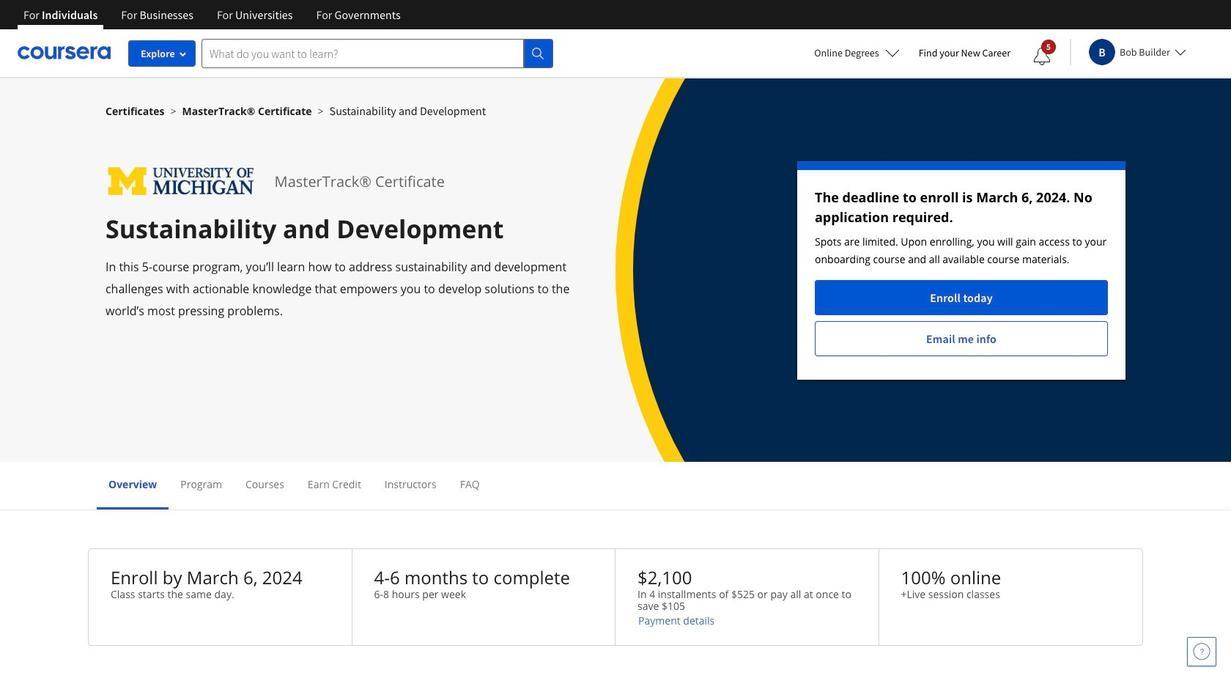 Task type: vqa. For each thing, say whether or not it's contained in the screenshot.
'not'
no



Task type: describe. For each thing, give the bounding box(es) containing it.
university of michigan image
[[106, 161, 257, 202]]

coursera image
[[18, 41, 111, 65]]

certificate menu element
[[97, 462, 1135, 510]]

What do you want to learn? text field
[[202, 38, 524, 68]]



Task type: locate. For each thing, give the bounding box(es) containing it.
help center image
[[1194, 643, 1211, 661]]

banner navigation
[[12, 0, 413, 29]]

None search field
[[202, 38, 554, 68]]

status
[[798, 161, 1126, 380]]



